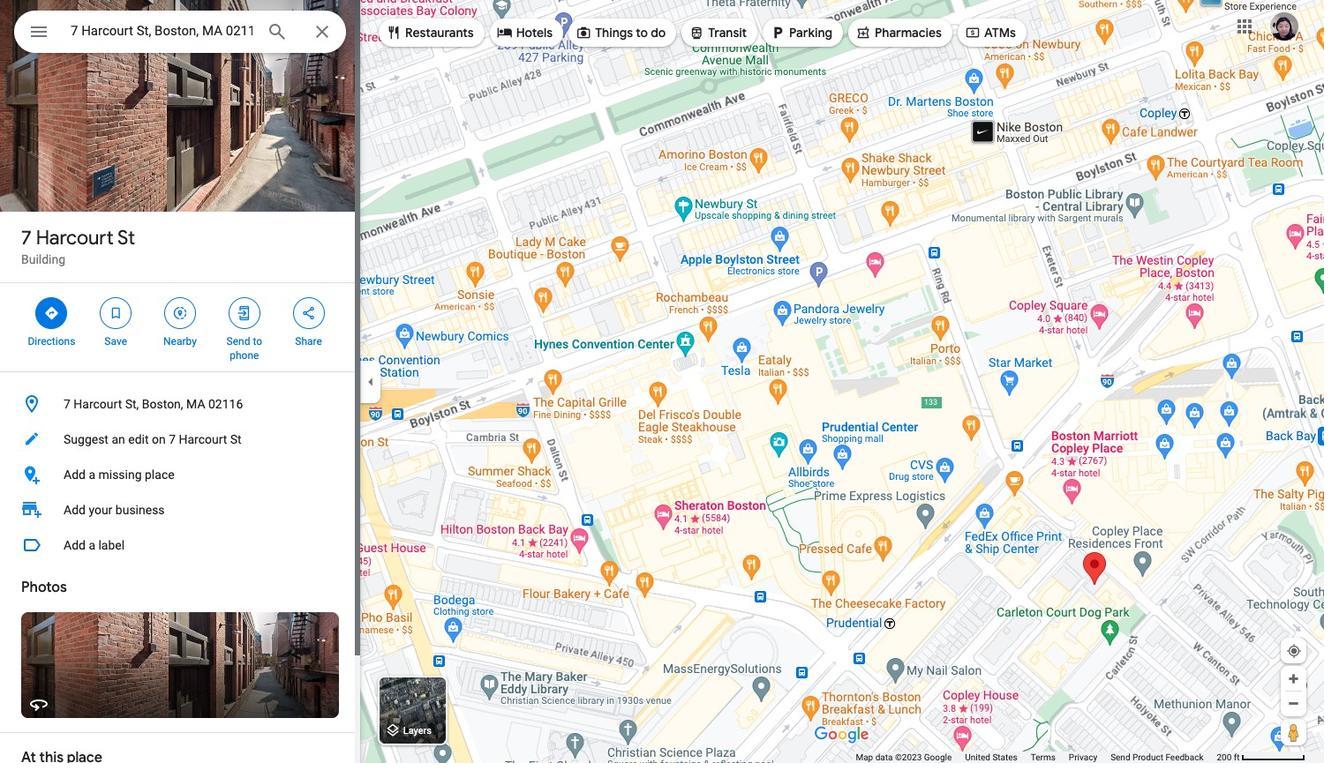 Task type: vqa. For each thing, say whether or not it's contained in the screenshot.
Prices related to Prices are currently typical
no



Task type: locate. For each thing, give the bounding box(es) containing it.
st down 02116
[[230, 433, 242, 447]]

2 vertical spatial add
[[64, 539, 86, 553]]

add
[[64, 468, 86, 482], [64, 503, 86, 517], [64, 539, 86, 553]]

google maps element
[[0, 0, 1324, 764]]

0 horizontal spatial to
[[253, 336, 262, 348]]

data
[[876, 753, 893, 763]]

0 horizontal spatial st
[[118, 226, 135, 251]]

1 horizontal spatial to
[[636, 25, 648, 41]]

1 vertical spatial st
[[230, 433, 242, 447]]


[[301, 304, 317, 323]]

harcourt inside 7 harcourt st building
[[36, 226, 114, 251]]

2 a from the top
[[89, 539, 95, 553]]

privacy
[[1069, 753, 1098, 763]]

map data ©2023 google
[[856, 753, 952, 763]]

st up 
[[118, 226, 135, 251]]

send
[[227, 336, 250, 348], [1111, 753, 1131, 763]]

2 vertical spatial harcourt
[[179, 433, 227, 447]]

harcourt left st,
[[74, 397, 122, 411]]

zoom out image
[[1287, 698, 1301, 711]]

3 add from the top
[[64, 539, 86, 553]]

7 Harcourt St, Boston, MA 02116 field
[[14, 11, 346, 53]]

send for send product feedback
[[1111, 753, 1131, 763]]

 button
[[14, 11, 64, 57]]

to
[[636, 25, 648, 41], [253, 336, 262, 348]]

united
[[965, 753, 991, 763]]

add for add a missing place
[[64, 468, 86, 482]]

0 vertical spatial st
[[118, 226, 135, 251]]

1 horizontal spatial 7
[[64, 397, 71, 411]]


[[856, 23, 871, 42]]

suggest an edit on 7 harcourt st button
[[0, 422, 360, 457]]

layers
[[403, 726, 432, 738]]

st inside 7 harcourt st building
[[118, 226, 135, 251]]

1 add from the top
[[64, 468, 86, 482]]

a left label
[[89, 539, 95, 553]]

1 vertical spatial 7
[[64, 397, 71, 411]]

1 a from the top
[[89, 468, 95, 482]]

0 vertical spatial harcourt
[[36, 226, 114, 251]]

terms
[[1031, 753, 1056, 763]]

your
[[89, 503, 112, 517]]

add left label
[[64, 539, 86, 553]]

label
[[98, 539, 125, 553]]

save
[[105, 336, 127, 348]]

harcourt down the ma
[[179, 433, 227, 447]]

a left missing
[[89, 468, 95, 482]]

1 vertical spatial add
[[64, 503, 86, 517]]

add left your
[[64, 503, 86, 517]]

missing
[[98, 468, 142, 482]]

200 ft button
[[1217, 753, 1306, 763]]

0 vertical spatial add
[[64, 468, 86, 482]]

7 up building
[[21, 226, 31, 251]]

transit
[[708, 25, 747, 41]]

0 vertical spatial a
[[89, 468, 95, 482]]

harcourt up building
[[36, 226, 114, 251]]

add for add a label
[[64, 539, 86, 553]]

1 vertical spatial send
[[1111, 753, 1131, 763]]

send up phone
[[227, 336, 250, 348]]


[[689, 23, 705, 42]]

terms button
[[1031, 752, 1056, 764]]

st
[[118, 226, 135, 251], [230, 433, 242, 447]]

7 harcourt st main content
[[0, 0, 360, 764]]

1 vertical spatial to
[[253, 336, 262, 348]]

 atms
[[965, 23, 1016, 42]]

 things to do
[[576, 23, 666, 42]]

to left do
[[636, 25, 648, 41]]

a inside button
[[89, 468, 95, 482]]

feedback
[[1166, 753, 1204, 763]]

share
[[295, 336, 322, 348]]

0 horizontal spatial 7
[[21, 226, 31, 251]]

parking
[[789, 25, 833, 41]]

add a label button
[[0, 528, 360, 563]]

1 vertical spatial a
[[89, 539, 95, 553]]

0 vertical spatial send
[[227, 336, 250, 348]]

7 harcourt st, boston, ma 02116 button
[[0, 387, 360, 422]]

add inside add a missing place button
[[64, 468, 86, 482]]

200
[[1217, 753, 1232, 763]]

harcourt for st
[[36, 226, 114, 251]]

send to phone
[[227, 336, 262, 362]]

suggest
[[64, 433, 109, 447]]

footer containing map data ©2023 google
[[856, 752, 1217, 764]]

1 horizontal spatial send
[[1111, 753, 1131, 763]]

google account: michele murakami  
(michele.murakami@adept.ai) image
[[1271, 12, 1299, 40]]

add down suggest
[[64, 468, 86, 482]]

a inside 'button'
[[89, 539, 95, 553]]

directions
[[28, 336, 75, 348]]

add inside add a label 'button'
[[64, 539, 86, 553]]

7 inside 7 harcourt st building
[[21, 226, 31, 251]]

collapse side panel image
[[361, 372, 381, 392]]

7 up suggest
[[64, 397, 71, 411]]

do
[[651, 25, 666, 41]]

7
[[21, 226, 31, 251], [64, 397, 71, 411], [169, 433, 176, 447]]

1 horizontal spatial st
[[230, 433, 242, 447]]

0 vertical spatial 7
[[21, 226, 31, 251]]

 parking
[[770, 23, 833, 42]]


[[576, 23, 592, 42]]

add your business
[[64, 503, 165, 517]]

None field
[[71, 20, 253, 41]]

send product feedback button
[[1111, 752, 1204, 764]]

02116
[[208, 397, 243, 411]]

to up phone
[[253, 336, 262, 348]]

footer
[[856, 752, 1217, 764]]

ft
[[1234, 753, 1240, 763]]

1 vertical spatial harcourt
[[74, 397, 122, 411]]

send left product
[[1111, 753, 1131, 763]]

a
[[89, 468, 95, 482], [89, 539, 95, 553]]

0 horizontal spatial send
[[227, 336, 250, 348]]

0 vertical spatial to
[[636, 25, 648, 41]]

add inside add your business link
[[64, 503, 86, 517]]

send inside send to phone
[[227, 336, 250, 348]]

harcourt
[[36, 226, 114, 251], [74, 397, 122, 411], [179, 433, 227, 447]]

2 vertical spatial 7
[[169, 433, 176, 447]]

privacy button
[[1069, 752, 1098, 764]]

7 right the on
[[169, 433, 176, 447]]

send product feedback
[[1111, 753, 1204, 763]]

2 add from the top
[[64, 503, 86, 517]]

suggest an edit on 7 harcourt st
[[64, 433, 242, 447]]

send inside send product feedback button
[[1111, 753, 1131, 763]]



Task type: describe. For each thing, give the bounding box(es) containing it.

[[965, 23, 981, 42]]

zoom in image
[[1287, 673, 1301, 686]]


[[236, 304, 252, 323]]


[[172, 304, 188, 323]]

phone
[[230, 350, 259, 362]]

 restaurants
[[386, 23, 474, 42]]

edit
[[128, 433, 149, 447]]

add for add your business
[[64, 503, 86, 517]]

 transit
[[689, 23, 747, 42]]

hotels
[[516, 25, 553, 41]]

a for missing
[[89, 468, 95, 482]]

add a missing place
[[64, 468, 175, 482]]


[[28, 19, 49, 44]]

show your location image
[[1286, 644, 1302, 660]]

a for label
[[89, 539, 95, 553]]

©2023
[[895, 753, 922, 763]]

things
[[595, 25, 633, 41]]


[[770, 23, 786, 42]]

map
[[856, 753, 873, 763]]

 hotels
[[497, 23, 553, 42]]

st,
[[125, 397, 139, 411]]


[[108, 304, 124, 323]]

business
[[116, 503, 165, 517]]

send for send to phone
[[227, 336, 250, 348]]

7 for st
[[21, 226, 31, 251]]

nearby
[[163, 336, 197, 348]]

google
[[924, 753, 952, 763]]

 search field
[[14, 11, 346, 57]]

building
[[21, 253, 65, 267]]

united states button
[[965, 752, 1018, 764]]

2 horizontal spatial 7
[[169, 433, 176, 447]]


[[497, 23, 513, 42]]

add a label
[[64, 539, 125, 553]]

show street view coverage image
[[1281, 720, 1307, 746]]

harcourt for st,
[[74, 397, 122, 411]]

restaurants
[[405, 25, 474, 41]]

states
[[993, 753, 1018, 763]]

none field inside 7 harcourt st, boston, ma 02116 field
[[71, 20, 253, 41]]

st inside button
[[230, 433, 242, 447]]

place
[[145, 468, 175, 482]]


[[386, 23, 402, 42]]

add a missing place button
[[0, 457, 360, 493]]

add your business link
[[0, 493, 360, 528]]

ma
[[186, 397, 205, 411]]

7 harcourt st building
[[21, 226, 135, 267]]

an
[[112, 433, 125, 447]]

united states
[[965, 753, 1018, 763]]

boston,
[[142, 397, 183, 411]]

7 harcourt st, boston, ma 02116
[[64, 397, 243, 411]]

photos
[[21, 579, 67, 597]]


[[44, 304, 60, 323]]

on
[[152, 433, 166, 447]]

to inside  things to do
[[636, 25, 648, 41]]

product
[[1133, 753, 1164, 763]]

atms
[[984, 25, 1016, 41]]

200 ft
[[1217, 753, 1240, 763]]

 pharmacies
[[856, 23, 942, 42]]

actions for 7 harcourt st region
[[0, 283, 360, 372]]

7 for st,
[[64, 397, 71, 411]]

pharmacies
[[875, 25, 942, 41]]

to inside send to phone
[[253, 336, 262, 348]]

footer inside google maps element
[[856, 752, 1217, 764]]



